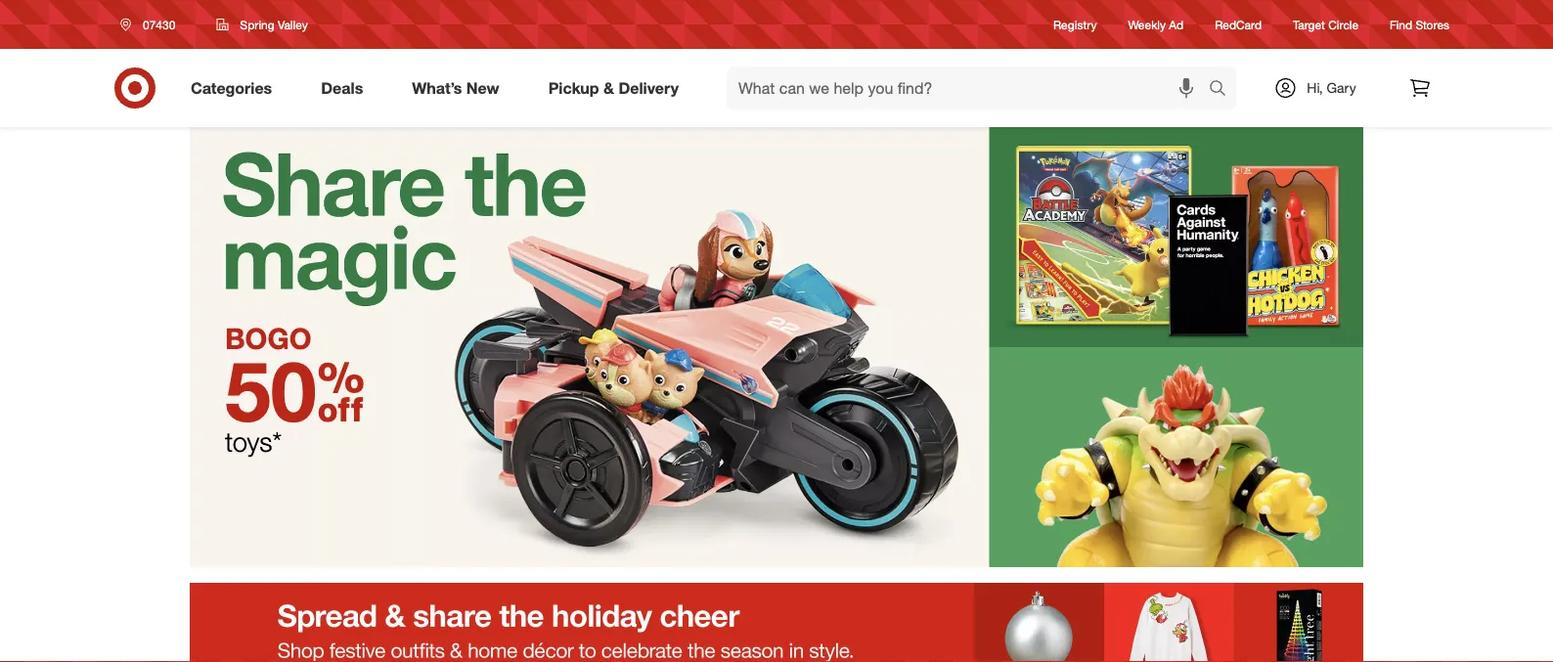 Task type: describe. For each thing, give the bounding box(es) containing it.
target circle link
[[1293, 16, 1359, 33]]

gary
[[1327, 79, 1357, 96]]

valley
[[278, 17, 308, 32]]

stores
[[1416, 17, 1450, 32]]

find stores
[[1390, 17, 1450, 32]]

categories
[[191, 78, 272, 97]]

spring valley button
[[204, 7, 321, 42]]

categories link
[[174, 67, 297, 110]]

pickup & delivery link
[[532, 67, 703, 110]]

pickup
[[548, 78, 599, 97]]

find
[[1390, 17, 1413, 32]]

weekly ad link
[[1128, 16, 1184, 33]]

07430
[[143, 17, 175, 32]]

toys*
[[225, 425, 282, 458]]

07430 button
[[108, 7, 196, 42]]

bogo
[[225, 321, 312, 356]]

what's new link
[[395, 67, 524, 110]]

circle
[[1329, 17, 1359, 32]]

ad
[[1169, 17, 1184, 32]]

pickup & delivery
[[548, 78, 679, 97]]

registry
[[1054, 17, 1097, 32]]

deals link
[[304, 67, 388, 110]]

what's
[[412, 78, 462, 97]]

target
[[1293, 17, 1325, 32]]



Task type: locate. For each thing, give the bounding box(es) containing it.
redcard link
[[1215, 16, 1262, 33]]

weekly
[[1128, 17, 1166, 32]]

spring valley
[[240, 17, 308, 32]]

redcard
[[1215, 17, 1262, 32]]

new
[[466, 78, 500, 97]]

search button
[[1200, 67, 1247, 113]]

find stores link
[[1390, 16, 1450, 33]]

spring
[[240, 17, 275, 32]]

hi, gary
[[1307, 79, 1357, 96]]

weekly ad
[[1128, 17, 1184, 32]]

hi,
[[1307, 79, 1323, 96]]

registry link
[[1054, 16, 1097, 33]]

&
[[604, 78, 614, 97]]

target circle
[[1293, 17, 1359, 32]]

share the magic image
[[190, 127, 1364, 567]]

deals
[[321, 78, 363, 97]]

what's new
[[412, 78, 500, 97]]

delivery
[[619, 78, 679, 97]]

advertisement region
[[190, 583, 1364, 662]]

What can we help you find? suggestions appear below search field
[[727, 67, 1214, 110]]

search
[[1200, 80, 1247, 99]]

50
[[225, 341, 317, 441]]


[[317, 341, 365, 441]]

50 
[[225, 341, 365, 441]]



Task type: vqa. For each thing, say whether or not it's contained in the screenshot.
Delivery
yes



